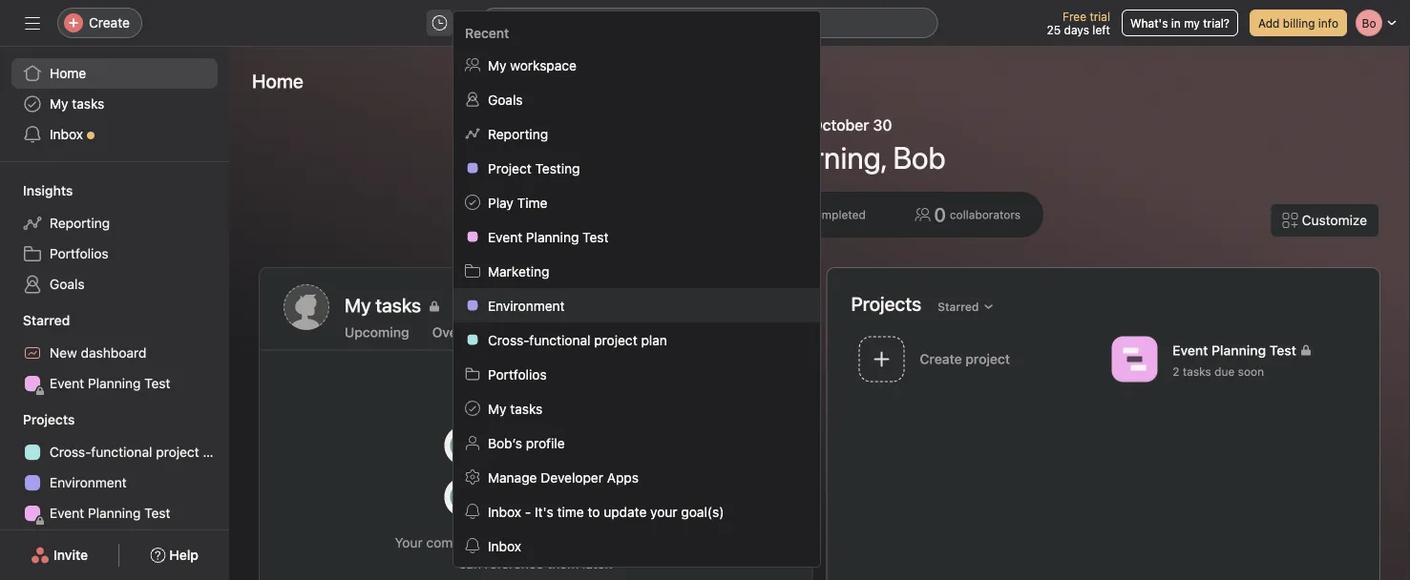 Task type: describe. For each thing, give the bounding box(es) containing it.
your
[[395, 535, 423, 551]]

event planning test link inside projects element
[[11, 499, 218, 529]]

add billing info
[[1259, 16, 1339, 30]]

upcoming button
[[345, 325, 409, 350]]

in
[[1172, 16, 1181, 30]]

cross- for the topmost cross-functional project plan 'link'
[[488, 332, 529, 348]]

2 tasks due soon
[[1173, 365, 1265, 378]]

marketing link
[[454, 254, 820, 288]]

can
[[459, 556, 481, 572]]

goals inside insights element
[[50, 276, 85, 292]]

what's in my trial? button
[[1122, 10, 1239, 36]]

1 horizontal spatial home
[[252, 70, 304, 92]]

create button
[[57, 8, 142, 38]]

workspace
[[510, 57, 577, 73]]

soon
[[1238, 365, 1265, 378]]

event planning test link inside starred element
[[11, 369, 218, 399]]

25
[[1047, 23, 1061, 36]]

completed for tasks
[[809, 208, 866, 222]]

them
[[547, 556, 579, 572]]

profile
[[526, 435, 565, 451]]

play time
[[488, 195, 548, 210]]

1 vertical spatial my tasks
[[488, 401, 543, 417]]

history image
[[432, 15, 447, 31]]

free trial 25 days left
[[1047, 10, 1111, 36]]

create project
[[920, 351, 1010, 367]]

testing
[[535, 160, 580, 176]]

0 horizontal spatial inbox link
[[11, 119, 218, 150]]

here,
[[602, 535, 633, 551]]

add billing info button
[[1250, 10, 1348, 36]]

monday, october 30 good morning, bob
[[694, 116, 946, 176]]

apps
[[607, 470, 639, 485]]

planning up soon
[[1212, 343, 1267, 358]]

reporting for reporting link to the right
[[488, 126, 548, 142]]

upcoming
[[345, 325, 409, 340]]

starred for the left starred dropdown button
[[23, 313, 70, 329]]

inbox - it's time to update your goal(s) link
[[454, 495, 820, 529]]

0 horizontal spatial starred button
[[0, 311, 70, 330]]

new dashboard link
[[11, 338, 218, 369]]

developer
[[541, 470, 604, 485]]

bob's profile
[[488, 435, 565, 451]]

0 horizontal spatial project
[[156, 445, 199, 460]]

0
[[934, 203, 946, 226]]

time
[[557, 504, 584, 520]]

play
[[488, 195, 514, 210]]

add profile photo image
[[284, 285, 329, 330]]

my for inbox
[[50, 96, 68, 112]]

event for the event planning test link inside the starred element
[[50, 376, 84, 392]]

goal(s)
[[681, 504, 724, 520]]

your completed tasks will appear here, so you can reference them later.
[[395, 535, 677, 572]]

event planning test inside starred element
[[50, 376, 170, 392]]

due
[[1215, 365, 1235, 378]]

cross- for cross-functional project plan 'link' inside the projects element
[[50, 445, 91, 460]]

your
[[650, 504, 678, 520]]

reporting for the leftmost reporting link
[[50, 215, 110, 231]]

days
[[1064, 23, 1090, 36]]

my
[[1184, 16, 1200, 30]]

functional inside projects element
[[91, 445, 152, 460]]

so
[[637, 535, 651, 551]]

2
[[1173, 365, 1180, 378]]

october
[[811, 116, 869, 134]]

cross-functional project plan inside projects element
[[50, 445, 229, 460]]

30
[[873, 116, 892, 134]]

collaborators
[[950, 208, 1021, 222]]

inbox for the bottom inbox link
[[488, 538, 521, 554]]

1 horizontal spatial projects
[[851, 293, 922, 315]]

it's
[[535, 504, 554, 520]]

you
[[655, 535, 677, 551]]

completed
[[531, 325, 601, 340]]

portfolios link inside insights element
[[11, 239, 218, 269]]

tasks right the 2
[[1183, 365, 1212, 378]]

my tasks inside 'global' element
[[50, 96, 104, 112]]

projects element
[[0, 403, 229, 581]]

home link
[[11, 58, 218, 89]]

1 vertical spatial inbox link
[[454, 529, 820, 563]]

(3)
[[489, 325, 508, 340]]

project testing
[[488, 160, 580, 176]]

new
[[50, 345, 77, 361]]

my workspace
[[488, 57, 577, 73]]

1 horizontal spatial portfolios link
[[454, 357, 820, 392]]

bob's profile link
[[454, 426, 820, 460]]

customize button
[[1271, 203, 1380, 238]]

overdue (3)
[[432, 325, 508, 340]]

dashboard
[[81, 345, 147, 361]]

1 horizontal spatial reporting link
[[454, 117, 820, 151]]

completed for your
[[426, 535, 492, 551]]

create project link
[[851, 330, 1104, 389]]

inbox for the leftmost inbox link
[[50, 127, 83, 142]]

trial?
[[1204, 16, 1230, 30]]

global element
[[0, 47, 229, 161]]

tasks inside your completed tasks will appear here, so you can reference them later.
[[496, 535, 528, 551]]

project testing link
[[454, 151, 820, 185]]

0 vertical spatial plan
[[641, 332, 667, 348]]

left
[[1093, 23, 1111, 36]]

1 vertical spatial my tasks link
[[454, 392, 820, 426]]

0 horizontal spatial environment link
[[11, 468, 218, 499]]

bob's
[[488, 435, 522, 451]]

add
[[1259, 16, 1280, 30]]

1 horizontal spatial goals
[[488, 91, 523, 107]]

help
[[169, 548, 199, 563]]

bob
[[893, 139, 946, 176]]

tasks down morning,
[[777, 208, 806, 222]]

play time link
[[454, 185, 820, 220]]

my tasks link
[[345, 292, 788, 319]]

completed button
[[531, 325, 601, 350]]

recent
[[465, 25, 509, 41]]

tasks inside 'global' element
[[72, 96, 104, 112]]

insights button
[[0, 181, 73, 201]]

projects inside dropdown button
[[23, 412, 75, 428]]

insights
[[23, 183, 73, 199]]

event planning test down time
[[488, 229, 609, 245]]

0 vertical spatial environment link
[[454, 288, 820, 323]]



Task type: vqa. For each thing, say whether or not it's contained in the screenshot.
THE 25 at the right top of page
yes



Task type: locate. For each thing, give the bounding box(es) containing it.
reporting link down insights at the top left
[[11, 208, 218, 239]]

1 vertical spatial projects
[[23, 412, 75, 428]]

1 horizontal spatial cross-functional project plan
[[488, 332, 667, 348]]

planning inside starred element
[[88, 376, 141, 392]]

0 vertical spatial project
[[594, 332, 638, 348]]

0 vertical spatial goals
[[488, 91, 523, 107]]

my up the bob's
[[488, 401, 507, 417]]

1 vertical spatial reporting
[[50, 215, 110, 231]]

goals link up dashboard
[[11, 269, 218, 300]]

event planning test up due
[[1173, 343, 1297, 358]]

home inside 'global' element
[[50, 65, 86, 81]]

update
[[604, 504, 647, 520]]

1 vertical spatial reporting link
[[11, 208, 218, 239]]

project
[[488, 160, 532, 176]]

to
[[588, 504, 600, 520]]

what's in my trial?
[[1131, 16, 1230, 30]]

1 horizontal spatial environment link
[[454, 288, 820, 323]]

manage developer apps
[[488, 470, 639, 485]]

my tasks link down create
[[11, 89, 218, 119]]

0 horizontal spatial my tasks
[[50, 96, 104, 112]]

test inside projects element
[[144, 506, 170, 521]]

home
[[50, 65, 86, 81], [252, 70, 304, 92]]

event planning test link up invite
[[11, 499, 218, 529]]

portfolios link
[[11, 239, 218, 269], [454, 357, 820, 392]]

planning down new dashboard "link"
[[88, 376, 141, 392]]

environment inside projects element
[[50, 475, 127, 491]]

-
[[525, 504, 531, 520]]

environment link
[[454, 288, 820, 323], [11, 468, 218, 499]]

inbox up reference
[[488, 538, 521, 554]]

morning,
[[773, 139, 887, 176]]

event inside starred element
[[50, 376, 84, 392]]

invite
[[54, 548, 88, 563]]

event for the topmost the event planning test link
[[488, 229, 523, 245]]

0 horizontal spatial functional
[[91, 445, 152, 460]]

projects button
[[0, 411, 75, 430]]

1 horizontal spatial project
[[594, 332, 638, 348]]

manage
[[488, 470, 537, 485]]

event planning test link down project testing link
[[454, 220, 820, 254]]

environment down marketing
[[488, 298, 565, 313]]

0 horizontal spatial cross-functional project plan link
[[11, 437, 229, 468]]

0 horizontal spatial completed
[[426, 535, 492, 551]]

inbox - it's time to update your goal(s)
[[488, 504, 724, 520]]

timeline image
[[1123, 348, 1146, 371]]

help button
[[138, 539, 211, 573]]

1 vertical spatial my
[[50, 96, 68, 112]]

monday,
[[747, 116, 807, 134]]

event planning test down new dashboard "link"
[[50, 376, 170, 392]]

goals link up project testing link
[[454, 82, 820, 117]]

create
[[89, 15, 130, 31]]

portfolios down (3)
[[488, 366, 547, 382]]

functional
[[529, 332, 591, 348], [91, 445, 152, 460]]

appear
[[555, 535, 598, 551]]

planning down time
[[526, 229, 579, 245]]

environment
[[488, 298, 565, 313], [50, 475, 127, 491]]

portfolios down insights at the top left
[[50, 246, 109, 262]]

tasks down home link in the top left of the page
[[72, 96, 104, 112]]

my down recent
[[488, 57, 507, 73]]

billing
[[1283, 16, 1316, 30]]

starred button up create project
[[929, 294, 1003, 320]]

1 vertical spatial goals
[[50, 276, 85, 292]]

marketing
[[488, 263, 550, 279]]

planning inside projects element
[[88, 506, 141, 521]]

0 horizontal spatial reporting
[[50, 215, 110, 231]]

1 horizontal spatial reporting
[[488, 126, 548, 142]]

my tasks
[[50, 96, 104, 112], [488, 401, 543, 417]]

inbox link down update
[[454, 529, 820, 563]]

cross- inside projects element
[[50, 445, 91, 460]]

inbox link down home link in the top left of the page
[[11, 119, 218, 150]]

event down play
[[488, 229, 523, 245]]

0 vertical spatial my
[[488, 57, 507, 73]]

info
[[1319, 16, 1339, 30]]

my tasks up the bob's
[[488, 401, 543, 417]]

trial
[[1090, 10, 1111, 23]]

completed down morning,
[[809, 208, 866, 222]]

1 horizontal spatial portfolios
[[488, 366, 547, 382]]

completed up can
[[426, 535, 492, 551]]

my down home link in the top left of the page
[[50, 96, 68, 112]]

0 vertical spatial inbox link
[[11, 119, 218, 150]]

0 vertical spatial cross-functional project plan
[[488, 332, 667, 348]]

event planning test link down dashboard
[[11, 369, 218, 399]]

plan inside projects element
[[203, 445, 229, 460]]

cross-functional project plan link down marketing link
[[454, 323, 820, 357]]

my for goals
[[488, 57, 507, 73]]

will
[[532, 535, 552, 551]]

reporting up project
[[488, 126, 548, 142]]

planning up invite
[[88, 506, 141, 521]]

cross-functional project plan
[[488, 332, 667, 348], [50, 445, 229, 460]]

environment link up invite
[[11, 468, 218, 499]]

1 horizontal spatial starred button
[[929, 294, 1003, 320]]

completed inside your completed tasks will appear here, so you can reference them later.
[[426, 535, 492, 551]]

1 vertical spatial goals link
[[11, 269, 218, 300]]

1 vertical spatial portfolios
[[488, 366, 547, 382]]

2 vertical spatial inbox
[[488, 538, 521, 554]]

1 vertical spatial event planning test link
[[11, 369, 218, 399]]

2 vertical spatial my
[[488, 401, 507, 417]]

my workspace link
[[454, 48, 820, 82]]

0 vertical spatial completed
[[809, 208, 866, 222]]

portfolios link up bob's profile link
[[454, 357, 820, 392]]

starred up create project
[[938, 300, 979, 314]]

0 horizontal spatial starred
[[23, 313, 70, 329]]

my inside 'global' element
[[50, 96, 68, 112]]

starred element
[[0, 304, 229, 403]]

1 horizontal spatial plan
[[641, 332, 667, 348]]

project
[[594, 332, 638, 348], [156, 445, 199, 460]]

event planning test inside projects element
[[50, 506, 170, 521]]

inbox left - on the bottom of the page
[[488, 504, 521, 520]]

0 vertical spatial portfolios link
[[11, 239, 218, 269]]

1 horizontal spatial starred
[[938, 300, 979, 314]]

1 horizontal spatial my tasks
[[488, 401, 543, 417]]

reporting
[[488, 126, 548, 142], [50, 215, 110, 231]]

reporting link
[[454, 117, 820, 151], [11, 208, 218, 239]]

0 vertical spatial environment
[[488, 298, 565, 313]]

0 horizontal spatial portfolios link
[[11, 239, 218, 269]]

1 vertical spatial cross-
[[50, 445, 91, 460]]

reporting inside insights element
[[50, 215, 110, 231]]

2 vertical spatial event planning test link
[[11, 499, 218, 529]]

1 vertical spatial inbox
[[488, 504, 521, 520]]

event inside projects element
[[50, 506, 84, 521]]

0 horizontal spatial environment
[[50, 475, 127, 491]]

my tasks link up manage developer apps link
[[454, 392, 820, 426]]

inbox up insights at the top left
[[50, 127, 83, 142]]

event planning test
[[488, 229, 609, 245], [1173, 343, 1297, 358], [50, 376, 170, 392], [50, 506, 170, 521]]

1 vertical spatial environment
[[50, 475, 127, 491]]

starred button
[[929, 294, 1003, 320], [0, 311, 70, 330]]

1 horizontal spatial goals link
[[454, 82, 820, 117]]

0 vertical spatial cross-functional project plan link
[[454, 323, 820, 357]]

0 horizontal spatial home
[[50, 65, 86, 81]]

0 vertical spatial cross-
[[488, 332, 529, 348]]

insights element
[[0, 174, 229, 304]]

goals
[[488, 91, 523, 107], [50, 276, 85, 292]]

what's
[[1131, 16, 1168, 30]]

0 vertical spatial reporting link
[[454, 117, 820, 151]]

1 vertical spatial plan
[[203, 445, 229, 460]]

0 horizontal spatial portfolios
[[50, 246, 109, 262]]

event for the event planning test link in projects element
[[50, 506, 84, 521]]

completed
[[809, 208, 866, 222], [426, 535, 492, 551]]

reporting down insights at the top left
[[50, 215, 110, 231]]

0 vertical spatial reporting
[[488, 126, 548, 142]]

starred up new
[[23, 313, 70, 329]]

0 horizontal spatial reporting link
[[11, 208, 218, 239]]

overdue (3) button
[[432, 325, 508, 350]]

inbox inside 'global' element
[[50, 127, 83, 142]]

0 vertical spatial projects
[[851, 293, 922, 315]]

1 horizontal spatial my tasks link
[[454, 392, 820, 426]]

event planning test up invite
[[50, 506, 170, 521]]

event down new
[[50, 376, 84, 392]]

0 vertical spatial event planning test link
[[454, 220, 820, 254]]

goals up new
[[50, 276, 85, 292]]

0 vertical spatial inbox
[[50, 127, 83, 142]]

tasks up reference
[[496, 535, 528, 551]]

overdue
[[432, 325, 486, 340]]

starred for the right starred dropdown button
[[938, 300, 979, 314]]

my
[[488, 57, 507, 73], [50, 96, 68, 112], [488, 401, 507, 417]]

environment link up completed
[[454, 288, 820, 323]]

0 horizontal spatial cross-functional project plan
[[50, 445, 229, 460]]

hide sidebar image
[[25, 15, 40, 31]]

starred button up new
[[0, 311, 70, 330]]

new dashboard
[[50, 345, 147, 361]]

test inside starred element
[[144, 376, 170, 392]]

tasks up bob's profile
[[510, 401, 543, 417]]

inbox link
[[11, 119, 218, 150], [454, 529, 820, 563]]

1 vertical spatial functional
[[91, 445, 152, 460]]

1 horizontal spatial inbox link
[[454, 529, 820, 563]]

plan
[[641, 332, 667, 348], [203, 445, 229, 460]]

0 horizontal spatial goals link
[[11, 269, 218, 300]]

1 horizontal spatial completed
[[809, 208, 866, 222]]

later.
[[582, 556, 613, 572]]

cross-functional project plan link inside projects element
[[11, 437, 229, 468]]

0 vertical spatial functional
[[529, 332, 591, 348]]

1 horizontal spatial cross-functional project plan link
[[454, 323, 820, 357]]

goals down my workspace
[[488, 91, 523, 107]]

invite button
[[18, 539, 100, 573]]

customize
[[1302, 212, 1368, 228]]

inbox
[[50, 127, 83, 142], [488, 504, 521, 520], [488, 538, 521, 554]]

event
[[488, 229, 523, 245], [1173, 343, 1208, 358], [50, 376, 84, 392], [50, 506, 84, 521]]

portfolios link down insights at the top left
[[11, 239, 218, 269]]

cross-functional project plan link down projects dropdown button
[[11, 437, 229, 468]]

0 vertical spatial portfolios
[[50, 246, 109, 262]]

0 horizontal spatial my tasks link
[[11, 89, 218, 119]]

0 vertical spatial my tasks
[[50, 96, 104, 112]]

1 horizontal spatial cross-
[[488, 332, 529, 348]]

0 vertical spatial my tasks link
[[11, 89, 218, 119]]

list box
[[480, 8, 938, 38]]

0 horizontal spatial goals
[[50, 276, 85, 292]]

0 vertical spatial goals link
[[454, 82, 820, 117]]

1 vertical spatial project
[[156, 445, 199, 460]]

0 horizontal spatial plan
[[203, 445, 229, 460]]

reporting link down my workspace link
[[454, 117, 820, 151]]

manage developer apps link
[[454, 460, 820, 495]]

projects
[[851, 293, 922, 315], [23, 412, 75, 428]]

tasks completed
[[777, 208, 866, 222]]

1 vertical spatial portfolios link
[[454, 357, 820, 392]]

cross- down projects dropdown button
[[50, 445, 91, 460]]

1 horizontal spatial environment
[[488, 298, 565, 313]]

goals link
[[454, 82, 820, 117], [11, 269, 218, 300]]

time
[[517, 195, 548, 210]]

reference
[[485, 556, 544, 572]]

environment up invite
[[50, 475, 127, 491]]

my tasks
[[345, 294, 421, 317]]

1 vertical spatial cross-functional project plan link
[[11, 437, 229, 468]]

event up the 2
[[1173, 343, 1208, 358]]

good
[[694, 139, 766, 176]]

free
[[1063, 10, 1087, 23]]

cross- right overdue at left
[[488, 332, 529, 348]]

goals link inside insights element
[[11, 269, 218, 300]]

portfolios inside insights element
[[50, 246, 109, 262]]

1 vertical spatial completed
[[426, 535, 492, 551]]

1 vertical spatial environment link
[[11, 468, 218, 499]]

0 horizontal spatial projects
[[23, 412, 75, 428]]

1 horizontal spatial functional
[[529, 332, 591, 348]]

my tasks down home link in the top left of the page
[[50, 96, 104, 112]]

test
[[583, 229, 609, 245], [1270, 343, 1297, 358], [144, 376, 170, 392], [144, 506, 170, 521]]

event up invite
[[50, 506, 84, 521]]

1 vertical spatial cross-functional project plan
[[50, 445, 229, 460]]

0 horizontal spatial cross-
[[50, 445, 91, 460]]



